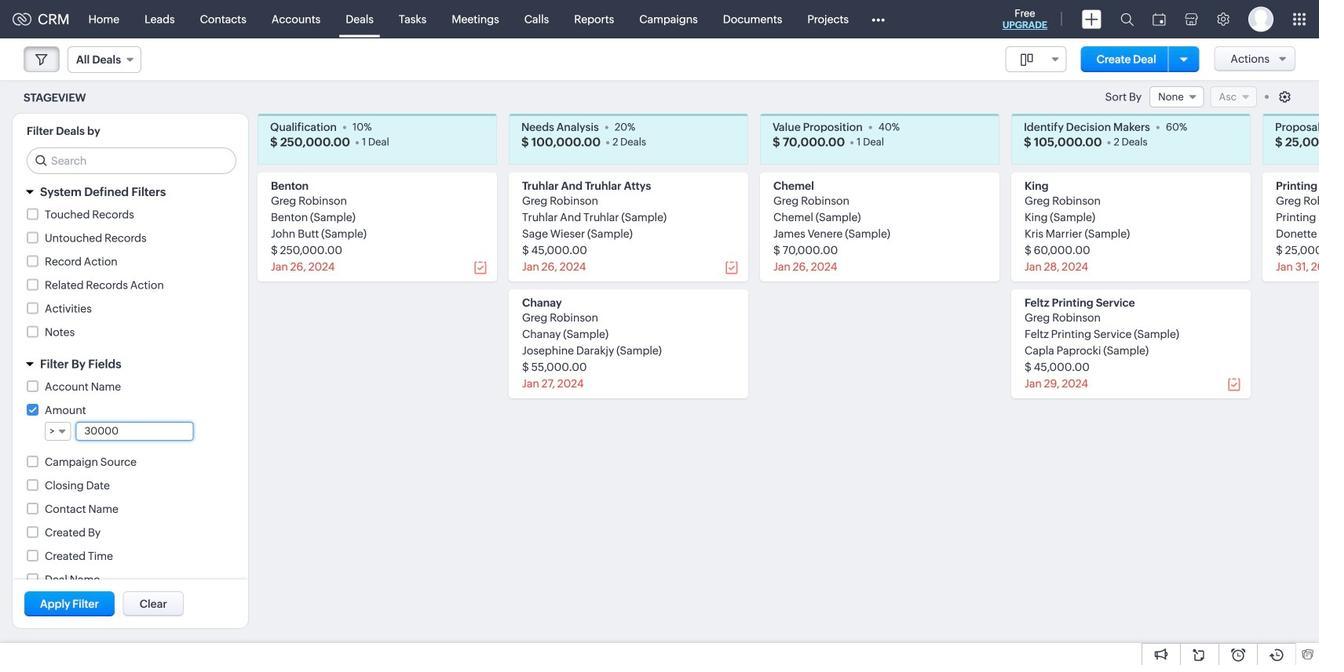 Task type: vqa. For each thing, say whether or not it's contained in the screenshot.
Normal associated with Customize CRM to your needs
no



Task type: locate. For each thing, give the bounding box(es) containing it.
create menu element
[[1073, 0, 1111, 38]]

size image
[[1020, 53, 1033, 67]]

none field size
[[1006, 46, 1067, 72]]

Other Modules field
[[861, 7, 895, 32]]

profile image
[[1248, 7, 1274, 32]]

create menu image
[[1082, 10, 1102, 29]]

None field
[[68, 46, 141, 73], [1006, 46, 1067, 72], [1150, 86, 1204, 108], [45, 422, 71, 441], [68, 46, 141, 73], [1150, 86, 1204, 108], [45, 422, 71, 441]]

Type here text field
[[77, 423, 193, 440]]



Task type: describe. For each thing, give the bounding box(es) containing it.
Search text field
[[27, 148, 236, 174]]

search image
[[1120, 13, 1134, 26]]

calendar image
[[1153, 13, 1166, 26]]

profile element
[[1239, 0, 1283, 38]]

search element
[[1111, 0, 1143, 38]]

logo image
[[13, 13, 31, 26]]



